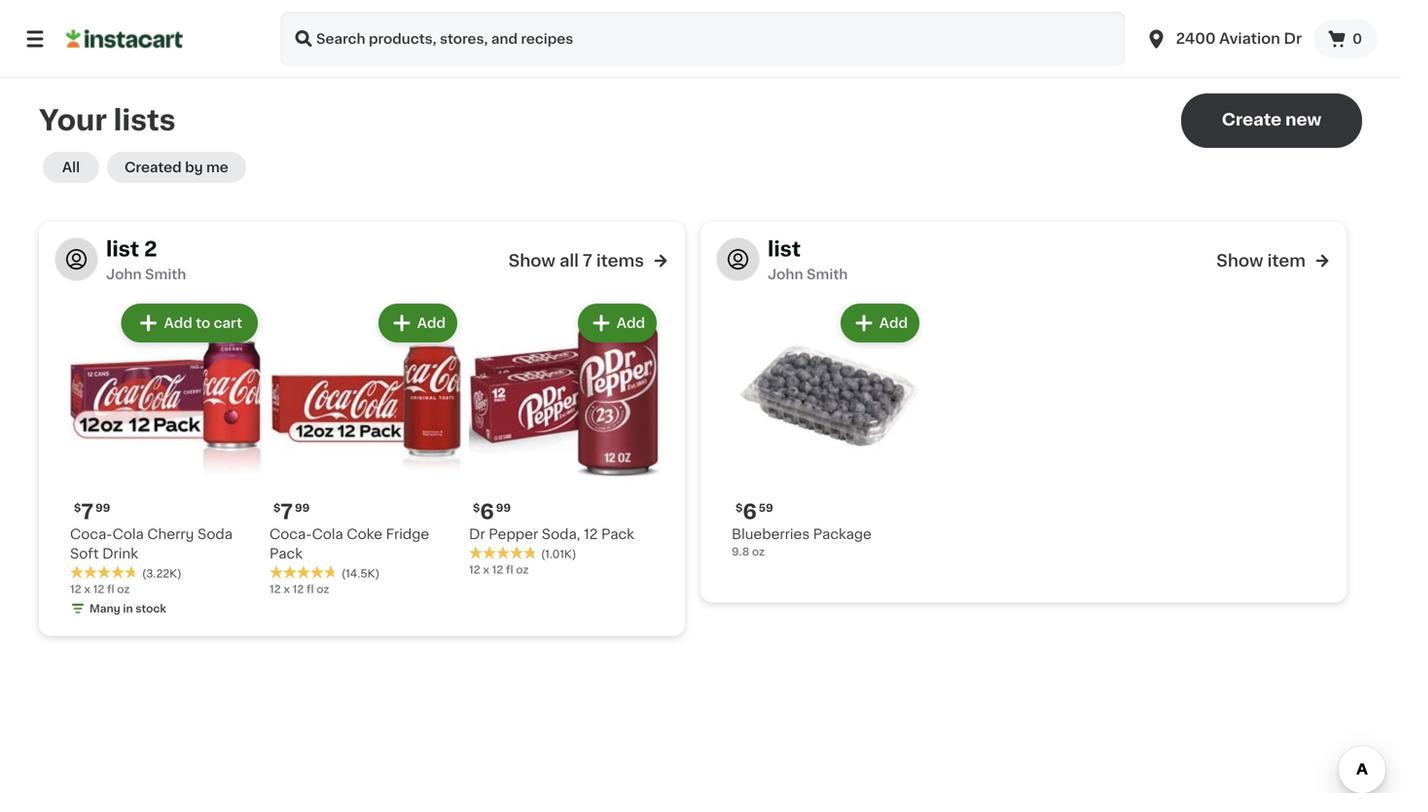 Task type: locate. For each thing, give the bounding box(es) containing it.
3 99 from the left
[[496, 503, 511, 513]]

0 horizontal spatial 6
[[480, 502, 494, 522]]

show left all
[[509, 253, 555, 269]]

7
[[583, 253, 592, 269], [81, 502, 93, 522], [281, 502, 293, 522]]

oz right 9.8 at the right bottom of page
[[752, 546, 765, 557]]

add button for dr pepper soda, 12 pack
[[580, 306, 655, 341]]

2 99 from the left
[[295, 503, 310, 513]]

12 x 12 fl oz
[[469, 564, 529, 575], [70, 584, 130, 595], [270, 584, 329, 595]]

99 for coca-cola coke fridge pack
[[295, 503, 310, 513]]

1 horizontal spatial pack
[[601, 527, 634, 541]]

2 list from the left
[[768, 239, 801, 259]]

1 john from the left
[[106, 268, 142, 281]]

2 cola from the left
[[312, 527, 343, 541]]

$ inside $ 6 99
[[473, 503, 480, 513]]

1 horizontal spatial add button
[[580, 306, 655, 341]]

0 horizontal spatial john
[[106, 268, 142, 281]]

list
[[106, 239, 139, 259], [768, 239, 801, 259]]

coca- for pack
[[270, 527, 312, 541]]

cola left "coke"
[[312, 527, 343, 541]]

pack
[[601, 527, 634, 541], [270, 547, 303, 560]]

add for dr pepper soda, 12 pack
[[617, 316, 645, 330]]

2 2400 aviation dr button from the left
[[1145, 12, 1302, 66]]

0 horizontal spatial dr
[[469, 527, 485, 541]]

2 john from the left
[[768, 268, 803, 281]]

instacart logo image
[[66, 27, 183, 51]]

1 horizontal spatial 7
[[281, 502, 293, 522]]

0 horizontal spatial show
[[509, 253, 555, 269]]

1 list from the left
[[106, 239, 139, 259]]

0 horizontal spatial pack
[[270, 547, 303, 560]]

1 6 from the left
[[480, 502, 494, 522]]

1 horizontal spatial coca-
[[270, 527, 312, 541]]

add for coca-cola coke fridge pack
[[417, 316, 446, 330]]

show
[[509, 253, 555, 269], [1217, 253, 1263, 269]]

1 horizontal spatial 99
[[295, 503, 310, 513]]

12
[[584, 527, 598, 541], [469, 564, 480, 575], [492, 564, 503, 575], [70, 584, 81, 595], [93, 584, 104, 595], [270, 584, 281, 595], [293, 584, 304, 595]]

add button
[[380, 306, 455, 341], [580, 306, 655, 341], [842, 306, 918, 341]]

1 $ from the left
[[74, 503, 81, 513]]

blueberries
[[732, 527, 810, 541]]

None search field
[[280, 12, 1125, 66]]

1 horizontal spatial x
[[283, 584, 290, 595]]

to
[[196, 316, 210, 330]]

add
[[164, 316, 192, 330], [417, 316, 446, 330], [617, 316, 645, 330], [879, 316, 908, 330]]

cart
[[214, 316, 242, 330]]

john inside the list john smith
[[768, 268, 803, 281]]

fl down pepper
[[506, 564, 513, 575]]

99 up pepper
[[496, 503, 511, 513]]

coca- inside coca-cola coke fridge pack
[[270, 527, 312, 541]]

0 horizontal spatial cola
[[112, 527, 144, 541]]

1 add from the left
[[164, 316, 192, 330]]

coca- up the soft
[[70, 527, 113, 541]]

john
[[106, 268, 142, 281], [768, 268, 803, 281]]

item
[[1267, 253, 1306, 269]]

$ 7 99 up coca-cola coke fridge pack
[[273, 502, 310, 522]]

1 horizontal spatial $ 7 99
[[273, 502, 310, 522]]

dr right aviation
[[1284, 32, 1302, 46]]

1 horizontal spatial fl
[[306, 584, 314, 595]]

oz
[[752, 546, 765, 557], [516, 564, 529, 575], [117, 584, 130, 595], [317, 584, 329, 595]]

99
[[95, 503, 110, 513], [295, 503, 310, 513], [496, 503, 511, 513]]

1 horizontal spatial john
[[768, 268, 803, 281]]

$ up the soft
[[74, 503, 81, 513]]

12 x 12 fl oz down coca-cola coke fridge pack
[[270, 584, 329, 595]]

dr
[[1284, 32, 1302, 46], [469, 527, 485, 541]]

2 horizontal spatial 12 x 12 fl oz
[[469, 564, 529, 575]]

add to cart button
[[123, 306, 256, 341]]

$ for coca-cola cherry soda soft drink
[[74, 503, 81, 513]]

99 up drink
[[95, 503, 110, 513]]

2 horizontal spatial add button
[[842, 306, 918, 341]]

2 add button from the left
[[580, 306, 655, 341]]

$ 6 59
[[736, 502, 773, 522]]

smith
[[145, 268, 186, 281], [807, 268, 848, 281]]

99 up coca-cola coke fridge pack
[[295, 503, 310, 513]]

your
[[39, 107, 107, 134]]

0 horizontal spatial 7
[[81, 502, 93, 522]]

0 horizontal spatial coca-
[[70, 527, 113, 541]]

oz down coca-cola coke fridge pack
[[317, 584, 329, 595]]

oz for coca-cola coke fridge pack
[[317, 584, 329, 595]]

list inside the list john smith
[[768, 239, 801, 259]]

6 up pepper
[[480, 502, 494, 522]]

$ 7 99 up the soft
[[74, 502, 110, 522]]

6 left 59
[[743, 502, 757, 522]]

★★★★★
[[469, 546, 537, 560], [469, 546, 537, 560], [70, 566, 138, 579], [70, 566, 138, 579], [270, 566, 338, 579], [270, 566, 338, 579]]

7 for coca-cola cherry soda soft drink
[[81, 502, 93, 522]]

12 x 12 fl oz down pepper
[[469, 564, 529, 575]]

0 vertical spatial dr
[[1284, 32, 1302, 46]]

99 inside $ 6 99
[[496, 503, 511, 513]]

2 smith from the left
[[807, 268, 848, 281]]

show left item on the top
[[1217, 253, 1263, 269]]

2 6 from the left
[[743, 502, 757, 522]]

2 $ from the left
[[273, 503, 281, 513]]

$
[[74, 503, 81, 513], [273, 503, 281, 513], [473, 503, 480, 513], [736, 503, 743, 513]]

$ 7 99 for coca-cola cherry soda soft drink
[[74, 502, 110, 522]]

fl for coca-cola cherry soda soft drink
[[107, 584, 114, 595]]

oz down pepper
[[516, 564, 529, 575]]

2 add from the left
[[417, 316, 446, 330]]

1 99 from the left
[[95, 503, 110, 513]]

cola inside coca-cola cherry soda soft drink
[[112, 527, 144, 541]]

1 product group from the left
[[70, 300, 262, 620]]

x down pepper
[[483, 564, 489, 575]]

2 horizontal spatial x
[[483, 564, 489, 575]]

2 horizontal spatial fl
[[506, 564, 513, 575]]

7 up coca-cola coke fridge pack
[[281, 502, 293, 522]]

1 coca- from the left
[[70, 527, 113, 541]]

soda,
[[542, 527, 580, 541]]

0 horizontal spatial 12 x 12 fl oz
[[70, 584, 130, 595]]

$ 6 99
[[473, 502, 511, 522]]

1 horizontal spatial list
[[768, 239, 801, 259]]

0 horizontal spatial add button
[[380, 306, 455, 341]]

coca-cola cherry soda soft drink
[[70, 527, 233, 560]]

$ left 59
[[736, 503, 743, 513]]

fl up many
[[107, 584, 114, 595]]

2 coca- from the left
[[270, 527, 312, 541]]

1 horizontal spatial smith
[[807, 268, 848, 281]]

1 horizontal spatial dr
[[1284, 32, 1302, 46]]

0 horizontal spatial list
[[106, 239, 139, 259]]

1 add button from the left
[[380, 306, 455, 341]]

99 for coca-cola cherry soda soft drink
[[95, 503, 110, 513]]

me
[[206, 161, 228, 174]]

$ up coca-cola coke fridge pack
[[273, 503, 281, 513]]

pack inside coca-cola coke fridge pack
[[270, 547, 303, 560]]

$ inside $ 6 59
[[736, 503, 743, 513]]

4 $ from the left
[[736, 503, 743, 513]]

4 add from the left
[[879, 316, 908, 330]]

fl down coca-cola coke fridge pack
[[306, 584, 314, 595]]

0 button
[[1314, 19, 1378, 58]]

(14.5k)
[[342, 568, 380, 579]]

soda
[[198, 527, 233, 541]]

x up many
[[84, 584, 90, 595]]

cola for coke
[[312, 527, 343, 541]]

created
[[125, 161, 182, 174]]

created by me
[[125, 161, 228, 174]]

by
[[185, 161, 203, 174]]

x down coca-cola coke fridge pack
[[283, 584, 290, 595]]

59
[[759, 503, 773, 513]]

fl for dr pepper soda, 12 pack
[[506, 564, 513, 575]]

add button for coca-cola coke fridge pack
[[380, 306, 455, 341]]

show for john
[[1217, 253, 1263, 269]]

6
[[480, 502, 494, 522], [743, 502, 757, 522]]

1 horizontal spatial 6
[[743, 502, 757, 522]]

2400 aviation dr button
[[1133, 12, 1314, 66], [1145, 12, 1302, 66]]

7 right all
[[583, 253, 592, 269]]

stock
[[136, 603, 166, 614]]

1 horizontal spatial cola
[[312, 527, 343, 541]]

1 smith from the left
[[145, 268, 186, 281]]

coke
[[347, 527, 382, 541]]

cola inside coca-cola coke fridge pack
[[312, 527, 343, 541]]

smith inside list 2 john smith
[[145, 268, 186, 281]]

x
[[483, 564, 489, 575], [84, 584, 90, 595], [283, 584, 290, 595]]

$ for coca-cola coke fridge pack
[[273, 503, 281, 513]]

cola
[[112, 527, 144, 541], [312, 527, 343, 541]]

oz up many in stock
[[117, 584, 130, 595]]

cola up drink
[[112, 527, 144, 541]]

1 $ 7 99 from the left
[[74, 502, 110, 522]]

1 horizontal spatial 12 x 12 fl oz
[[270, 584, 329, 595]]

2 show from the left
[[1217, 253, 1263, 269]]

dr down $ 6 99
[[469, 527, 485, 541]]

0 horizontal spatial smith
[[145, 268, 186, 281]]

0 horizontal spatial 99
[[95, 503, 110, 513]]

product group
[[70, 300, 262, 620], [270, 300, 461, 597], [469, 300, 661, 577], [732, 300, 923, 559]]

0 horizontal spatial $ 7 99
[[74, 502, 110, 522]]

0 horizontal spatial x
[[84, 584, 90, 595]]

$ up dr pepper soda, 12 pack
[[473, 503, 480, 513]]

2 $ 7 99 from the left
[[273, 502, 310, 522]]

1 cola from the left
[[112, 527, 144, 541]]

1 vertical spatial pack
[[270, 547, 303, 560]]

0 horizontal spatial fl
[[107, 584, 114, 595]]

x for coca-cola cherry soda soft drink
[[84, 584, 90, 595]]

fl
[[506, 564, 513, 575], [107, 584, 114, 595], [306, 584, 314, 595]]

0 vertical spatial pack
[[601, 527, 634, 541]]

coca- inside coca-cola cherry soda soft drink
[[70, 527, 113, 541]]

$ 7 99 for coca-cola coke fridge pack
[[273, 502, 310, 522]]

7 up the soft
[[81, 502, 93, 522]]

12 x 12 fl oz for coca-cola cherry soda soft drink
[[70, 584, 130, 595]]

(3.22k)
[[142, 568, 182, 579]]

2 horizontal spatial 99
[[496, 503, 511, 513]]

3 $ from the left
[[473, 503, 480, 513]]

1 horizontal spatial show
[[1217, 253, 1263, 269]]

coca-
[[70, 527, 113, 541], [270, 527, 312, 541]]

12 x 12 fl oz up many
[[70, 584, 130, 595]]

9.8
[[732, 546, 749, 557]]

3 add from the left
[[617, 316, 645, 330]]

coca- left "coke"
[[270, 527, 312, 541]]

$ 7 99
[[74, 502, 110, 522], [273, 502, 310, 522]]

1 show from the left
[[509, 253, 555, 269]]

list inside list 2 john smith
[[106, 239, 139, 259]]



Task type: vqa. For each thing, say whether or not it's contained in the screenshot.
bottommost good
no



Task type: describe. For each thing, give the bounding box(es) containing it.
oz inside blueberries package 9.8 oz
[[752, 546, 765, 557]]

all
[[62, 161, 80, 174]]

(1.01k)
[[541, 549, 576, 559]]

2
[[144, 239, 157, 259]]

list 2 john smith
[[106, 239, 186, 281]]

drink
[[102, 547, 138, 560]]

12 x 12 fl oz for coca-cola coke fridge pack
[[270, 584, 329, 595]]

show for 2
[[509, 253, 555, 269]]

package
[[813, 527, 872, 541]]

1 vertical spatial dr
[[469, 527, 485, 541]]

your lists
[[39, 107, 176, 134]]

lists
[[113, 107, 176, 134]]

2400
[[1176, 32, 1216, 46]]

create new
[[1222, 111, 1322, 128]]

fridge
[[386, 527, 429, 541]]

show all 7 items
[[509, 253, 644, 269]]

items
[[596, 253, 644, 269]]

many
[[90, 603, 120, 614]]

dr pepper soda, 12 pack
[[469, 527, 634, 541]]

99 for dr pepper soda, 12 pack
[[496, 503, 511, 513]]

list john smith
[[768, 239, 848, 281]]

add inside add to cart "button"
[[164, 316, 192, 330]]

soft
[[70, 547, 99, 560]]

create new button
[[1181, 93, 1362, 148]]

0
[[1353, 32, 1362, 46]]

create
[[1222, 111, 1282, 128]]

oz for dr pepper soda, 12 pack
[[516, 564, 529, 575]]

$ for dr pepper soda, 12 pack
[[473, 503, 480, 513]]

dr inside 2400 aviation dr popup button
[[1284, 32, 1302, 46]]

all button
[[43, 152, 99, 183]]

all
[[559, 253, 579, 269]]

in
[[123, 603, 133, 614]]

6 for dr pepper soda, 12 pack
[[480, 502, 494, 522]]

coca-cola coke fridge pack
[[270, 527, 429, 560]]

aviation
[[1219, 32, 1280, 46]]

x for dr pepper soda, 12 pack
[[483, 564, 489, 575]]

john inside list 2 john smith
[[106, 268, 142, 281]]

coca- for soft
[[70, 527, 113, 541]]

2400 aviation dr
[[1176, 32, 1302, 46]]

many in stock
[[90, 603, 166, 614]]

add to cart
[[164, 316, 242, 330]]

1 2400 aviation dr button from the left
[[1133, 12, 1314, 66]]

pack for 7
[[270, 547, 303, 560]]

list for list
[[768, 239, 801, 259]]

oz for coca-cola cherry soda soft drink
[[117, 584, 130, 595]]

4 product group from the left
[[732, 300, 923, 559]]

Search field
[[280, 12, 1125, 66]]

list for list 2
[[106, 239, 139, 259]]

pack for 6
[[601, 527, 634, 541]]

7 for coca-cola coke fridge pack
[[281, 502, 293, 522]]

created by me button
[[107, 152, 246, 183]]

12 x 12 fl oz for dr pepper soda, 12 pack
[[469, 564, 529, 575]]

2 horizontal spatial 7
[[583, 253, 592, 269]]

3 add button from the left
[[842, 306, 918, 341]]

6 for blueberries package
[[743, 502, 757, 522]]

fl for coca-cola coke fridge pack
[[306, 584, 314, 595]]

show item
[[1217, 253, 1306, 269]]

2 product group from the left
[[270, 300, 461, 597]]

new
[[1285, 111, 1322, 128]]

pepper
[[489, 527, 538, 541]]

3 product group from the left
[[469, 300, 661, 577]]

x for coca-cola coke fridge pack
[[283, 584, 290, 595]]

blueberries package 9.8 oz
[[732, 527, 872, 557]]

smith inside the list john smith
[[807, 268, 848, 281]]

cola for cherry
[[112, 527, 144, 541]]

add for blueberries package
[[879, 316, 908, 330]]

cherry
[[147, 527, 194, 541]]



